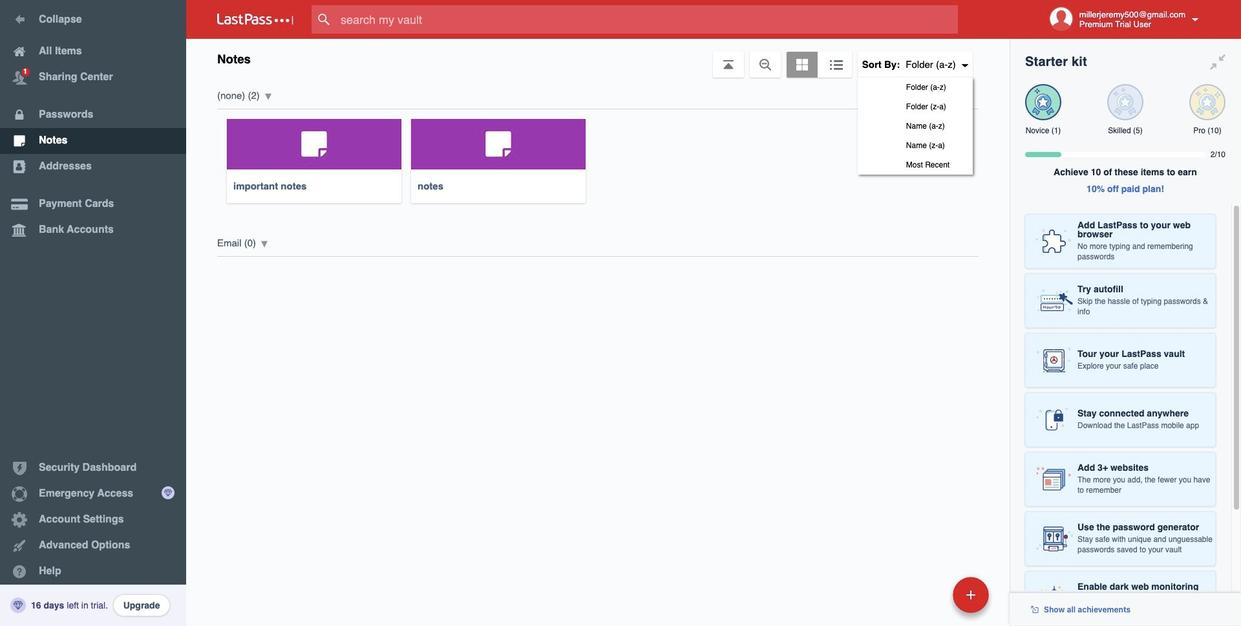 Task type: describe. For each thing, give the bounding box(es) containing it.
main navigation navigation
[[0, 0, 186, 626]]

search my vault text field
[[312, 5, 984, 34]]

lastpass image
[[217, 14, 294, 25]]

Search search field
[[312, 5, 984, 34]]



Task type: locate. For each thing, give the bounding box(es) containing it.
new item navigation
[[865, 573, 997, 626]]

new item element
[[865, 576, 994, 613]]

vault options navigation
[[186, 39, 1010, 175]]



Task type: vqa. For each thing, say whether or not it's contained in the screenshot.
dialog
no



